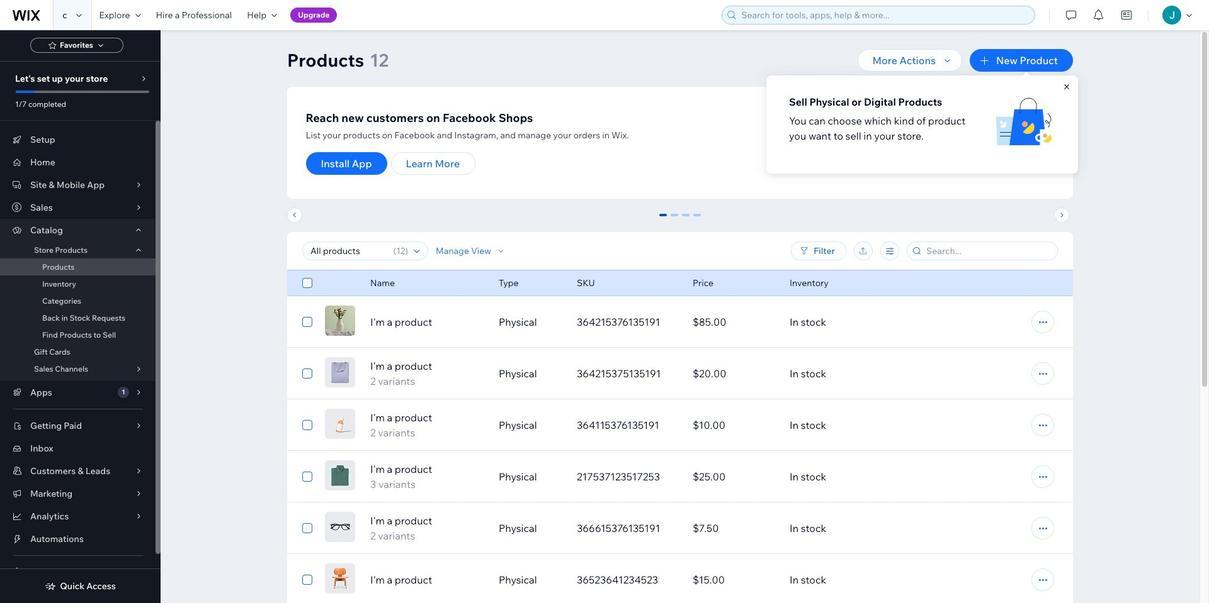 Task type: describe. For each thing, give the bounding box(es) containing it.
Search... field
[[923, 242, 1054, 260]]

reach new customers on facebook shops image
[[972, 102, 1054, 184]]



Task type: locate. For each thing, give the bounding box(es) containing it.
Search for tools, apps, help & more... field
[[738, 6, 1031, 24]]

None checkbox
[[302, 418, 312, 433], [302, 470, 312, 485], [302, 521, 312, 537], [302, 573, 312, 588], [302, 418, 312, 433], [302, 470, 312, 485], [302, 521, 312, 537], [302, 573, 312, 588]]

None checkbox
[[302, 276, 312, 291], [302, 315, 312, 330], [302, 366, 312, 382], [302, 276, 312, 291], [302, 315, 312, 330], [302, 366, 312, 382]]

sidebar element
[[0, 30, 161, 604]]

Unsaved view field
[[307, 242, 390, 260]]



Task type: vqa. For each thing, say whether or not it's contained in the screenshot.
Company
no



